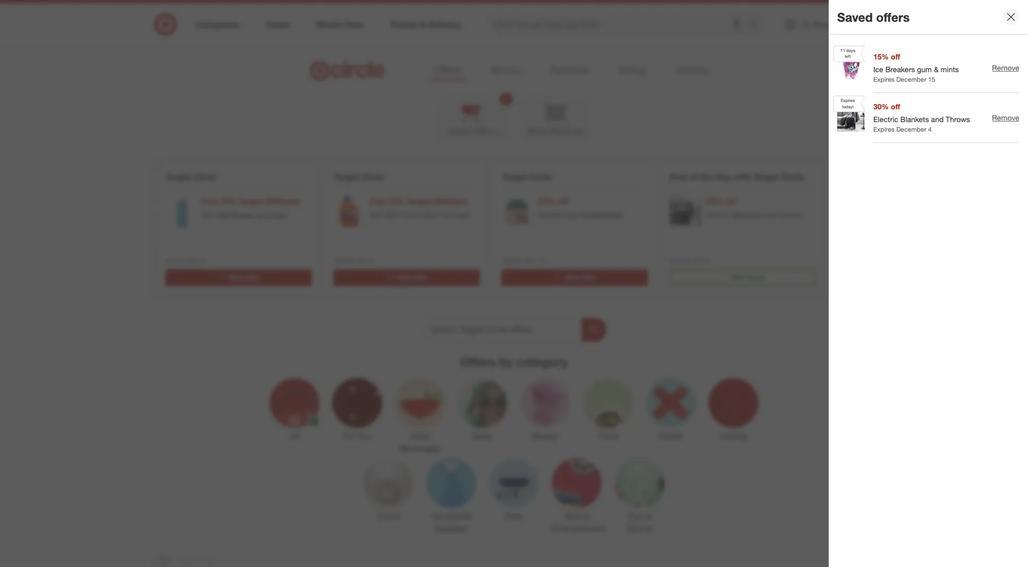 Task type: vqa. For each thing, say whether or not it's contained in the screenshot.
'free'
yes



Task type: locate. For each thing, give the bounding box(es) containing it.
0 horizontal spatial 30%
[[706, 196, 723, 207]]

1 horizontal spatial save offer button
[[333, 270, 480, 287]]

0 vertical spatial blankets
[[901, 115, 929, 124]]

1 horizontal spatial 30%
[[874, 102, 889, 111]]

2 dec from the left
[[356, 257, 368, 265]]

target up beauty
[[238, 196, 263, 207]]

offers
[[434, 64, 462, 76], [474, 126, 497, 137], [460, 355, 496, 370]]

and inside 30% off electric blankets and throws expires december 4
[[931, 115, 944, 124]]

0 horizontal spatial giftcard
[[265, 196, 299, 207]]

0 horizontal spatial 9
[[202, 257, 205, 265]]

expires dec 9 down free $10 target giftcard  with $30 beauty purchase image at top left
[[165, 257, 205, 265]]

0 horizontal spatial and
[[763, 210, 776, 220]]

giftcard
[[265, 196, 299, 207], [433, 196, 467, 207]]

with inside free $15 target giftcard with $50 home care purchase
[[370, 210, 383, 220]]

day right favorite
[[566, 210, 579, 220]]

2 target circle from the left
[[333, 172, 385, 182]]

1 free from the left
[[202, 196, 219, 207]]

0 horizontal spatial blankets
[[733, 210, 761, 220]]

3 target circle from the left
[[501, 172, 553, 182]]

saved inside button
[[448, 126, 472, 137]]

1 horizontal spatial electric
[[874, 115, 899, 124]]

3 save offer from the left
[[565, 274, 595, 282]]

blankets up 4
[[901, 115, 929, 124]]

2 horizontal spatial save offer button
[[501, 270, 648, 287]]

0 horizontal spatial day
[[566, 210, 579, 220]]

days
[[847, 48, 856, 53]]

0 vertical spatial remove
[[992, 63, 1020, 72]]

1 horizontal spatial target circle
[[333, 172, 385, 182]]

offers inside saved offers button
[[474, 126, 497, 137]]

2 expires dec 9 from the left
[[333, 257, 373, 265]]

1 horizontal spatial saved
[[838, 9, 873, 24]]

1 vertical spatial and
[[763, 210, 776, 220]]

0 vertical spatial electric
[[874, 115, 899, 124]]

electric inside 30% off electric blankets and throws expires december 4
[[874, 115, 899, 124]]

& right toys
[[647, 512, 652, 522]]

off down the deal of the day with target circle
[[726, 196, 736, 207]]

blankets inside 30% off electric blankets and throws
[[733, 210, 761, 220]]

0 horizontal spatial expires dec 9
[[165, 257, 205, 265]]

1 vertical spatial remove
[[992, 113, 1020, 122]]

beverages
[[400, 443, 440, 454]]

1 horizontal spatial &
[[647, 512, 652, 522]]

circle up free $15 target giftcard  with $50 home care purchase image
[[361, 172, 385, 182]]

0 horizontal spatial offer
[[245, 274, 259, 282]]

1 remove button from the top
[[992, 62, 1020, 74]]

1 vertical spatial day
[[566, 210, 579, 220]]

2 offer from the left
[[413, 274, 427, 282]]

1 remove from the top
[[992, 63, 1020, 72]]

free inside free $10 target giftcard with $30 beauty purchase
[[202, 196, 219, 207]]

1 horizontal spatial throws
[[946, 115, 970, 124]]

2 horizontal spatial with
[[734, 172, 751, 182]]

you
[[358, 431, 372, 442]]

show barcode button
[[518, 96, 593, 142]]

free $10 target giftcard  with $30 beauty purchase image
[[165, 196, 197, 228]]

electric
[[874, 115, 899, 124], [706, 210, 731, 220]]

3 offer from the left
[[581, 274, 595, 282]]

0 horizontal spatial target circle
[[165, 172, 217, 182]]

30% off electric blankets and throws expires december 4
[[874, 102, 970, 134]]

remove
[[992, 63, 1020, 72], [992, 113, 1020, 122]]

with left $50
[[370, 210, 383, 220]]

electric for 30% off electric blankets and throws
[[706, 210, 731, 220]]

voting link
[[614, 61, 651, 81]]

2 december from the top
[[897, 126, 927, 134]]

save offer button for $15
[[333, 270, 480, 287]]

target circle up 25%
[[501, 172, 553, 182]]

$30
[[217, 210, 229, 220]]

0 horizontal spatial saved
[[448, 126, 472, 137]]

dec left 5
[[692, 257, 704, 265]]

target circle for free $15 target giftcard
[[333, 172, 385, 182]]

2 horizontal spatial &
[[934, 65, 939, 74]]

4
[[928, 126, 932, 134]]

0 vertical spatial saved
[[838, 9, 873, 24]]

1 horizontal spatial expires dec 9
[[333, 257, 373, 265]]

1 save offer from the left
[[229, 274, 259, 282]]

2 circle from the left
[[361, 172, 385, 182]]

off right 25%
[[558, 196, 568, 207]]

expires
[[874, 75, 895, 83], [841, 98, 855, 103], [874, 126, 895, 134], [165, 257, 187, 265], [333, 257, 355, 265], [501, 257, 523, 265], [670, 257, 691, 265]]

saved offers
[[448, 126, 497, 137]]

and up 4
[[931, 115, 944, 124]]

barcode
[[551, 126, 584, 137]]

free inside free $15 target giftcard with $50 home care purchase
[[370, 196, 387, 207]]

december left 4
[[897, 126, 927, 134]]

$50
[[385, 210, 397, 220]]

health
[[659, 431, 683, 442]]

&
[[934, 65, 939, 74], [584, 512, 590, 522], [647, 512, 652, 522]]

blankets for 30% off electric blankets and throws
[[733, 210, 761, 220]]

show
[[528, 126, 549, 137]]

1 giftcard from the left
[[265, 196, 299, 207]]

baby button
[[458, 378, 508, 455]]

target inside free $10 target giftcard with $30 beauty purchase
[[238, 196, 263, 207]]

0 horizontal spatial save offer
[[229, 274, 259, 282]]

ice
[[874, 65, 884, 74]]

supplies
[[435, 524, 468, 535]]

electric right expires today! button
[[874, 115, 899, 124]]

& for toys & sports
[[647, 512, 652, 522]]

1 horizontal spatial blankets
[[901, 115, 929, 124]]

circle up 25%
[[529, 172, 553, 182]]

0 vertical spatial and
[[931, 115, 944, 124]]

beauty button
[[521, 378, 571, 455]]

with inside free $10 target giftcard with $30 beauty purchase
[[202, 210, 215, 220]]

1 vertical spatial 30%
[[706, 196, 723, 207]]

activity
[[676, 64, 709, 76]]

target up 30% off electric blankets and throws
[[753, 172, 779, 182]]

saved inside dialog
[[838, 9, 873, 24]]

30% down the the
[[706, 196, 723, 207]]

free left $10 on the top
[[202, 196, 219, 207]]

1 9 from the left
[[202, 257, 205, 265]]

1 vertical spatial throws
[[778, 210, 802, 220]]

with left $30
[[202, 210, 215, 220]]

target up free $10 target giftcard  with $30 beauty purchase image at top left
[[165, 172, 191, 182]]

1 horizontal spatial free
[[370, 196, 387, 207]]

household supplies button
[[426, 459, 476, 536]]

& inside toys & sports
[[647, 512, 652, 522]]

None text field
[[422, 319, 582, 342]]

household
[[431, 512, 472, 522]]

4 dec from the left
[[692, 257, 704, 265]]

electric right 30% off electric blankets and throws image in the top right of the page
[[706, 210, 731, 220]]

december inside "15% off ice breakers gum & mints expires december 15"
[[897, 75, 927, 83]]

adult beverages
[[400, 431, 440, 454]]

expires down free $10 target giftcard  with $30 beauty purchase image at top left
[[165, 257, 187, 265]]

save offer for $15
[[397, 274, 427, 282]]

1 horizontal spatial day
[[716, 172, 731, 182]]

target up home
[[406, 196, 431, 207]]

25% off favorite day gingerbread
[[538, 196, 623, 220]]

1 save from the left
[[229, 274, 243, 282]]

off down breakers
[[891, 102, 900, 111]]

& inside the tech & entertainment
[[584, 512, 590, 522]]

and
[[931, 115, 944, 124], [763, 210, 776, 220]]

activity link
[[672, 61, 714, 81]]

tech & entertainment button
[[552, 459, 606, 536]]

circle up free $10 target giftcard  with $30 beauty purchase image at top left
[[193, 172, 217, 182]]

1 horizontal spatial and
[[931, 115, 944, 124]]

3 circle from the left
[[529, 172, 553, 182]]

0 horizontal spatial throws
[[778, 210, 802, 220]]

1 vertical spatial december
[[897, 126, 927, 134]]

toys & sports
[[627, 512, 653, 535]]

blankets down the deal of the day with target circle
[[733, 210, 761, 220]]

expires down ice
[[874, 75, 895, 83]]

30% right today!
[[874, 102, 889, 111]]

offers link
[[430, 61, 466, 81]]

1 vertical spatial offers
[[474, 126, 497, 137]]

1 horizontal spatial offer
[[413, 274, 427, 282]]

3 save offer button from the left
[[501, 270, 648, 287]]

free for free $15 target giftcard
[[370, 196, 387, 207]]

0 vertical spatial 30%
[[874, 102, 889, 111]]

blankets inside 30% off electric blankets and throws expires december 4
[[901, 115, 929, 124]]

electric for 30% off electric blankets and throws expires december 4
[[874, 115, 899, 124]]

offer
[[245, 274, 259, 282], [413, 274, 427, 282], [581, 274, 595, 282]]

home button
[[364, 459, 414, 536]]

1 expires dec 9 from the left
[[165, 257, 205, 265]]

9
[[202, 257, 205, 265], [370, 257, 373, 265]]

2 giftcard from the left
[[433, 196, 467, 207]]

giftcard inside free $10 target giftcard with $30 beauty purchase
[[265, 196, 299, 207]]

circle
[[193, 172, 217, 182], [361, 172, 385, 182], [529, 172, 553, 182], [781, 172, 805, 182]]

0 horizontal spatial &
[[584, 512, 590, 522]]

gum
[[917, 65, 932, 74]]

dec left '13'
[[524, 257, 536, 265]]

2 9 from the left
[[370, 257, 373, 265]]

0 horizontal spatial electric
[[706, 210, 731, 220]]

0 vertical spatial throws
[[946, 115, 970, 124]]

throws inside 30% off electric blankets and throws expires december 4
[[946, 115, 970, 124]]

for
[[343, 431, 355, 442]]

30% off electric blankets and throws
[[706, 196, 802, 220]]

1 vertical spatial remove button
[[992, 112, 1020, 124]]

2 horizontal spatial save
[[565, 274, 580, 282]]

throws for 30% off electric blankets and throws
[[778, 210, 802, 220]]

off
[[891, 52, 900, 61], [891, 102, 900, 111], [558, 196, 568, 207], [726, 196, 736, 207]]

and down the deal of the day with target circle
[[763, 210, 776, 220]]

0 vertical spatial offers
[[434, 64, 462, 76]]

day
[[716, 172, 731, 182], [566, 210, 579, 220]]

expires right expires today! button
[[874, 126, 895, 134]]

expires inside "15% off ice breakers gum & mints expires december 15"
[[874, 75, 895, 83]]

11
[[841, 48, 845, 53]]

expires up today!
[[841, 98, 855, 103]]

3 dec from the left
[[524, 257, 536, 265]]

0 horizontal spatial free
[[202, 196, 219, 207]]

target circle
[[165, 172, 217, 182], [333, 172, 385, 182], [501, 172, 553, 182]]

2 save from the left
[[397, 274, 412, 282]]

1 december from the top
[[897, 75, 927, 83]]

off for 30% off electric blankets and throws
[[726, 196, 736, 207]]

2 save offer button from the left
[[333, 270, 480, 287]]

1 vertical spatial saved
[[448, 126, 472, 137]]

save
[[229, 274, 243, 282], [397, 274, 412, 282], [565, 274, 580, 282]]

2 free from the left
[[370, 196, 387, 207]]

electric inside 30% off electric blankets and throws
[[706, 210, 731, 220]]

december down breakers
[[897, 75, 927, 83]]

expires down free $15 target giftcard  with $50 home care purchase image
[[333, 257, 355, 265]]

offers for offers by category
[[460, 355, 496, 370]]

off inside 25% off favorite day gingerbread
[[558, 196, 568, 207]]

expires dec 9 for free $15 target giftcard
[[333, 257, 373, 265]]

3 save from the left
[[565, 274, 580, 282]]

30% inside 30% off electric blankets and throws
[[706, 196, 723, 207]]

9 for free $10 target giftcard
[[202, 257, 205, 265]]

care
[[422, 210, 437, 220]]

1 target circle from the left
[[165, 172, 217, 182]]

1 save offer button from the left
[[165, 270, 312, 287]]

free left $15
[[370, 196, 387, 207]]

dec
[[188, 257, 200, 265], [356, 257, 368, 265], [524, 257, 536, 265], [692, 257, 704, 265]]

25% off favorite day gingerbread image
[[501, 196, 533, 228]]

& right tech
[[584, 512, 590, 522]]

with up 30% off electric blankets and throws
[[734, 172, 751, 182]]

1 circle from the left
[[193, 172, 217, 182]]

day right the the
[[716, 172, 731, 182]]

save offer button for $10
[[165, 270, 312, 287]]

1 horizontal spatial 9
[[370, 257, 373, 265]]

1 vertical spatial electric
[[706, 210, 731, 220]]

target circle for 25% off
[[501, 172, 553, 182]]

offers inside offers link
[[434, 64, 462, 76]]

30% inside 30% off electric blankets and throws expires december 4
[[874, 102, 889, 111]]

1 horizontal spatial save
[[397, 274, 412, 282]]

show barcode
[[528, 126, 584, 137]]

saved
[[748, 274, 766, 282]]

with
[[734, 172, 751, 182], [202, 210, 215, 220], [370, 210, 383, 220]]

2 horizontal spatial offer
[[581, 274, 595, 282]]

food
[[599, 431, 618, 442]]

expires dec 5
[[670, 257, 709, 265]]

0 vertical spatial remove button
[[992, 62, 1020, 74]]

saved
[[838, 9, 873, 24], [448, 126, 472, 137]]

0 horizontal spatial save offer button
[[165, 270, 312, 287]]

target circle up free $15 target giftcard  with $50 home care purchase image
[[333, 172, 385, 182]]

and inside 30% off electric blankets and throws
[[763, 210, 776, 220]]

by
[[499, 355, 513, 370]]

2 save offer from the left
[[397, 274, 427, 282]]

2 link
[[852, 13, 876, 36]]

circle up 30% off electric blankets and throws
[[781, 172, 805, 182]]

target
[[165, 172, 191, 182], [333, 172, 359, 182], [501, 172, 527, 182], [753, 172, 779, 182], [238, 196, 263, 207], [406, 196, 431, 207]]

off inside "15% off ice breakers gum & mints expires december 15"
[[891, 52, 900, 61]]

dec down free $15 target giftcard  with $50 home care purchase image
[[356, 257, 368, 265]]

expires today! button
[[834, 93, 865, 143]]

1 offer from the left
[[245, 274, 259, 282]]

0 horizontal spatial save
[[229, 274, 243, 282]]

target circle up free $10 target giftcard  with $30 beauty purchase image at top left
[[165, 172, 217, 182]]

2 horizontal spatial save offer
[[565, 274, 595, 282]]

2 horizontal spatial target circle
[[501, 172, 553, 182]]

free $10 target giftcard with $30 beauty purchase
[[202, 196, 299, 220]]

0 vertical spatial day
[[716, 172, 731, 182]]

dec for free $10 target giftcard
[[188, 257, 200, 265]]

off inside 30% off electric blankets and throws
[[726, 196, 736, 207]]

off up breakers
[[891, 52, 900, 61]]

offers by category
[[460, 355, 568, 370]]

save for $10
[[229, 274, 243, 282]]

throws inside 30% off electric blankets and throws
[[778, 210, 802, 220]]

save offer for off
[[565, 274, 595, 282]]

1 vertical spatial blankets
[[733, 210, 761, 220]]

target circle for free $10 target giftcard
[[165, 172, 217, 182]]

giftcard inside free $15 target giftcard with $50 home care purchase
[[433, 196, 467, 207]]

dec for 25% off
[[524, 257, 536, 265]]

off for 25% off favorite day gingerbread
[[558, 196, 568, 207]]

0 vertical spatial december
[[897, 75, 927, 83]]

sports
[[627, 524, 653, 535]]

1 horizontal spatial with
[[370, 210, 383, 220]]

0 horizontal spatial with
[[202, 210, 215, 220]]

dec down free $10 target giftcard  with $30 beauty purchase image at top left
[[188, 257, 200, 265]]

expires dec 9 down free $15 target giftcard  with $50 home care purchase image
[[333, 257, 373, 265]]

2 remove button from the top
[[992, 112, 1020, 124]]

off inside 30% off electric blankets and throws expires december 4
[[891, 102, 900, 111]]

day inside 25% off favorite day gingerbread
[[566, 210, 579, 220]]

with for $30
[[202, 210, 215, 220]]

2 remove from the top
[[992, 113, 1020, 122]]

1 horizontal spatial giftcard
[[433, 196, 467, 207]]

throws for 30% off electric blankets and throws expires december 4
[[946, 115, 970, 124]]

offers
[[876, 9, 910, 24]]

& up 15
[[934, 65, 939, 74]]

1 dec from the left
[[188, 257, 200, 265]]

search
[[744, 20, 770, 31]]

2 vertical spatial offers
[[460, 355, 496, 370]]

expires inside 30% off electric blankets and throws expires december 4
[[874, 126, 895, 134]]

1 horizontal spatial save offer
[[397, 274, 427, 282]]

offer
[[731, 274, 746, 282]]



Task type: describe. For each thing, give the bounding box(es) containing it.
category
[[516, 355, 568, 370]]

target inside free $15 target giftcard with $50 home care purchase
[[406, 196, 431, 207]]

deal of the day with target circle
[[670, 172, 805, 182]]

purchase
[[439, 210, 471, 220]]

for you button
[[332, 378, 382, 455]]

What can we help you find? suggestions appear below search field
[[487, 13, 752, 36]]

expires left '13'
[[501, 257, 523, 265]]

favorite
[[538, 210, 564, 220]]

4 circle from the left
[[781, 172, 805, 182]]

dec for free $15 target giftcard
[[356, 257, 368, 265]]

save for $15
[[397, 274, 412, 282]]

expires dec 9 for free $10 target giftcard
[[165, 257, 205, 265]]

all
[[290, 431, 299, 442]]

the
[[701, 172, 714, 182]]

free for free $10 target giftcard
[[202, 196, 219, 207]]

30% for 30% off electric blankets and throws
[[706, 196, 723, 207]]

beauty
[[231, 210, 255, 220]]

all button
[[270, 378, 320, 455]]

expires left 5
[[670, 257, 691, 265]]

tech & entertainment
[[552, 512, 606, 535]]

food button
[[583, 378, 633, 455]]

pets button
[[489, 459, 539, 536]]

breakers
[[886, 65, 915, 74]]

9 for free $15 target giftcard
[[370, 257, 373, 265]]

left
[[845, 54, 851, 59]]

free $15 target giftcard  with $50 home care purchase image
[[333, 196, 365, 228]]

25%
[[538, 196, 555, 207]]

off for 30% off electric blankets and throws expires december 4
[[891, 102, 900, 111]]

save offer for $10
[[229, 274, 259, 282]]

home
[[377, 512, 400, 522]]

save offer button for off
[[501, 270, 648, 287]]

remove button for electric blankets and throws
[[992, 112, 1020, 124]]

remove for electric blankets and throws
[[992, 113, 1020, 122]]

30% for 30% off electric blankets and throws expires december 4
[[874, 102, 889, 111]]

toys & sports button
[[615, 459, 665, 536]]

deal
[[670, 172, 688, 182]]

household supplies
[[431, 512, 472, 535]]

2
[[869, 14, 871, 21]]

remove for ice breakers gum & mints
[[992, 63, 1020, 72]]

home
[[399, 210, 420, 220]]

and for 30% off electric blankets and throws expires december 4
[[931, 115, 944, 124]]

beauty
[[532, 431, 559, 442]]

free $15 target giftcard with $50 home care purchase
[[370, 196, 471, 220]]

& for tech & entertainment
[[584, 512, 590, 522]]

purchase
[[257, 210, 288, 220]]

offer for off
[[581, 274, 595, 282]]

30% off electric blankets and throws image
[[670, 196, 701, 228]]

adult
[[410, 431, 430, 442]]

expires today!
[[841, 98, 855, 109]]

voting
[[618, 64, 646, 76]]

blankets for 30% off electric blankets and throws expires december 4
[[901, 115, 929, 124]]

offer for $10
[[245, 274, 259, 282]]

entertainment
[[552, 524, 606, 535]]

15%
[[874, 52, 889, 61]]

tech
[[564, 512, 582, 522]]

target up free $15 target giftcard  with $50 home care purchase image
[[333, 172, 359, 182]]

$15
[[390, 196, 403, 207]]

search button
[[744, 13, 770, 38]]

today!
[[842, 104, 854, 109]]

toys
[[627, 512, 644, 522]]

11 days left
[[841, 48, 856, 59]]

13
[[538, 257, 545, 265]]

15% off ice breakers gum & mints expires december 15
[[874, 52, 959, 83]]

offers for offers
[[434, 64, 462, 76]]

adult beverages button
[[395, 378, 445, 455]]

circle for free $15 target giftcard
[[361, 172, 385, 182]]

gingerbread
[[581, 210, 623, 220]]

of
[[690, 172, 698, 182]]

circle for 25% off
[[529, 172, 553, 182]]

offer for $15
[[413, 274, 427, 282]]

partners
[[550, 64, 589, 76]]

giftcard for free $15 target giftcard
[[433, 196, 467, 207]]

health button
[[646, 378, 696, 455]]

for you
[[343, 431, 372, 442]]

saved for saved offers
[[838, 9, 873, 24]]

offer saved
[[731, 274, 766, 282]]

expires inside button
[[841, 98, 855, 103]]

target circle logo image
[[309, 60, 389, 82]]

bonus
[[491, 64, 520, 76]]

dec for 30% off
[[692, 257, 704, 265]]

15
[[928, 75, 936, 83]]

holiday button
[[709, 378, 759, 455]]

5
[[706, 257, 709, 265]]

11 days left button
[[834, 43, 865, 93]]

& inside "15% off ice breakers gum & mints expires december 15"
[[934, 65, 939, 74]]

december inside 30% off electric blankets and throws expires december 4
[[897, 126, 927, 134]]

saved for saved offers
[[448, 126, 472, 137]]

expires dec 13
[[501, 257, 545, 265]]

with for $50
[[370, 210, 383, 220]]

mints
[[941, 65, 959, 74]]

off for 15% off ice breakers gum & mints expires december 15
[[891, 52, 900, 61]]

and for 30% off electric blankets and throws
[[763, 210, 776, 220]]

day for favorite
[[566, 210, 579, 220]]

circle for free $10 target giftcard
[[193, 172, 217, 182]]

pets
[[506, 512, 523, 522]]

day for the
[[716, 172, 731, 182]]

bonus link
[[487, 61, 525, 81]]

holiday
[[720, 431, 748, 442]]

saved offers button
[[436, 96, 510, 142]]

saved offers dialog
[[829, 0, 1028, 568]]

giftcard for free $10 target giftcard
[[265, 196, 299, 207]]

offer saved button
[[670, 270, 816, 287]]

partners link
[[546, 61, 593, 81]]

remove button for ice breakers gum & mints
[[992, 62, 1020, 74]]

target up "25% off favorite day gingerbread" image
[[501, 172, 527, 182]]

with for target
[[734, 172, 751, 182]]

save for off
[[565, 274, 580, 282]]

baby
[[473, 431, 493, 442]]



